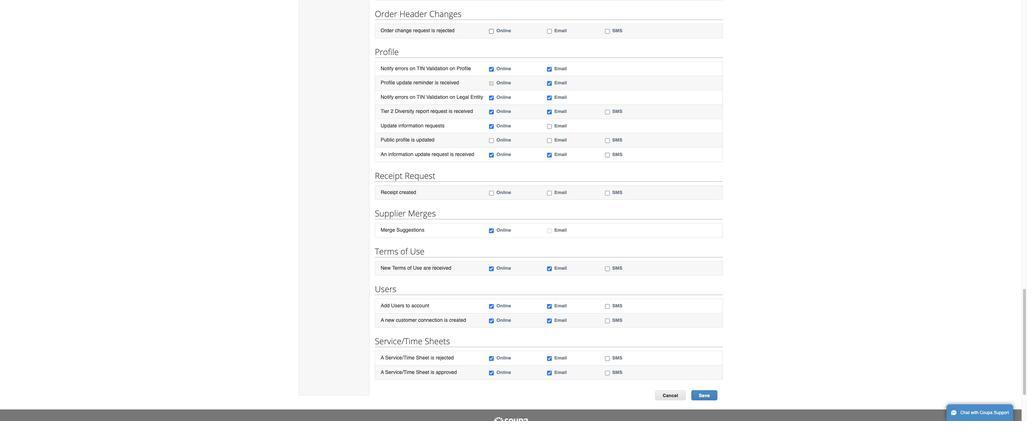 Task type: vqa. For each thing, say whether or not it's contained in the screenshot.
dialog
no



Task type: describe. For each thing, give the bounding box(es) containing it.
supplier
[[375, 208, 406, 219]]

an
[[381, 152, 387, 157]]

sms for a service/time sheet is approved
[[612, 370, 622, 376]]

email for tier 2 diversity report request is received
[[554, 109, 567, 114]]

on left legal
[[450, 94, 455, 100]]

suggestions
[[396, 227, 424, 233]]

update information requests
[[381, 123, 444, 129]]

online for a service/time sheet is rejected
[[496, 356, 511, 361]]

terms of use
[[375, 246, 424, 257]]

online for new terms of use are received
[[496, 266, 511, 271]]

email for receipt created
[[554, 190, 567, 195]]

tin for legal
[[417, 94, 425, 100]]

tin for profile
[[417, 65, 425, 71]]

sheet for approved
[[416, 370, 429, 376]]

receipt for receipt request
[[375, 170, 403, 181]]

sms for new terms of use are received
[[612, 266, 622, 271]]

coupa supplier portal image
[[493, 417, 529, 422]]

email for new terms of use are received
[[554, 266, 567, 271]]

notify errors on tin validation on profile
[[381, 65, 471, 71]]

connection
[[418, 317, 443, 323]]

a new customer connection is created
[[381, 317, 466, 323]]

email for merge suggestions
[[554, 228, 567, 233]]

profile for profile update reminder is received
[[381, 80, 395, 86]]

support
[[994, 411, 1009, 416]]

a for a service/time sheet is approved
[[381, 370, 384, 376]]

notify for notify errors on tin validation on profile
[[381, 65, 394, 71]]

sms for tier 2 diversity report request is received
[[612, 109, 622, 114]]

validation for legal
[[426, 94, 448, 100]]

chat
[[960, 411, 970, 416]]

add
[[381, 303, 390, 309]]

entity
[[470, 94, 483, 100]]

email for a service/time sheet is rejected
[[554, 356, 567, 361]]

online for receipt created
[[496, 190, 511, 195]]

an information update request is received
[[381, 152, 474, 157]]

legal
[[457, 94, 469, 100]]

are
[[423, 265, 431, 271]]

order header changes
[[375, 8, 462, 20]]

reminder
[[413, 80, 433, 86]]

0 horizontal spatial created
[[399, 189, 416, 195]]

save
[[699, 394, 710, 399]]

0 vertical spatial users
[[375, 284, 396, 295]]

public
[[381, 137, 394, 143]]

receipt request
[[375, 170, 435, 181]]

online for notify errors on tin validation on profile
[[496, 66, 511, 71]]

online for profile update reminder is received
[[496, 80, 511, 86]]

changes
[[429, 8, 462, 20]]

online for a new customer connection is created
[[496, 318, 511, 323]]

order change request is rejected
[[381, 28, 455, 33]]

new terms of use are received
[[381, 265, 451, 271]]

change
[[395, 28, 412, 33]]

0 horizontal spatial update
[[396, 80, 412, 86]]

online for order change request is rejected
[[496, 28, 511, 33]]

sms for public profile is updated
[[612, 138, 622, 143]]

account
[[411, 303, 429, 309]]

profile update reminder is received
[[381, 80, 459, 86]]

1 vertical spatial of
[[407, 265, 412, 271]]

email for a new customer connection is created
[[554, 318, 567, 323]]

on up notify errors on tin validation on legal entity
[[450, 65, 455, 71]]

email for public profile is updated
[[554, 138, 567, 143]]

service/time sheets
[[375, 336, 450, 347]]

merges
[[408, 208, 436, 219]]

0 vertical spatial of
[[400, 246, 408, 257]]

sms for receipt created
[[612, 190, 622, 195]]

1 vertical spatial update
[[415, 152, 430, 157]]

online for add users to account
[[496, 304, 511, 309]]

errors for notify errors on tin validation on profile
[[395, 65, 408, 71]]

errors for notify errors on tin validation on legal entity
[[395, 94, 408, 100]]

chat with coupa support button
[[947, 405, 1013, 422]]

sms for an information update request is received
[[612, 152, 622, 157]]

sms for a service/time sheet is rejected
[[612, 356, 622, 361]]



Task type: locate. For each thing, give the bounding box(es) containing it.
validation for profile
[[426, 65, 448, 71]]

customer
[[396, 317, 417, 323]]

0 vertical spatial sheet
[[416, 355, 429, 361]]

0 vertical spatial created
[[399, 189, 416, 195]]

3 online from the top
[[496, 80, 511, 86]]

chat with coupa support
[[960, 411, 1009, 416]]

with
[[971, 411, 979, 416]]

3 a from the top
[[381, 370, 384, 376]]

None checkbox
[[605, 29, 610, 34], [489, 67, 494, 72], [547, 67, 552, 72], [547, 81, 552, 86], [489, 96, 494, 100], [489, 110, 494, 115], [605, 110, 610, 115], [489, 124, 494, 129], [547, 124, 552, 129], [489, 139, 494, 143], [547, 139, 552, 143], [489, 191, 494, 196], [547, 191, 552, 196], [605, 191, 610, 196], [489, 229, 494, 233], [547, 229, 552, 233], [547, 267, 552, 271], [489, 305, 494, 309], [547, 305, 552, 309], [489, 371, 494, 376], [605, 371, 610, 376], [605, 29, 610, 34], [489, 67, 494, 72], [547, 67, 552, 72], [547, 81, 552, 86], [489, 96, 494, 100], [489, 110, 494, 115], [605, 110, 610, 115], [489, 124, 494, 129], [547, 124, 552, 129], [489, 139, 494, 143], [547, 139, 552, 143], [489, 191, 494, 196], [547, 191, 552, 196], [605, 191, 610, 196], [489, 229, 494, 233], [547, 229, 552, 233], [547, 267, 552, 271], [489, 305, 494, 309], [547, 305, 552, 309], [489, 371, 494, 376], [605, 371, 610, 376]]

1 horizontal spatial created
[[449, 317, 466, 323]]

6 sms from the top
[[612, 266, 622, 271]]

0 vertical spatial terms
[[375, 246, 398, 257]]

rejected up "approved"
[[436, 355, 454, 361]]

report
[[416, 108, 429, 114]]

request down updated
[[432, 152, 449, 157]]

9 email from the top
[[554, 190, 567, 195]]

sms for add users to account
[[612, 304, 622, 309]]

online
[[496, 28, 511, 33], [496, 66, 511, 71], [496, 80, 511, 86], [496, 95, 511, 100], [496, 109, 511, 114], [496, 123, 511, 129], [496, 138, 511, 143], [496, 152, 511, 157], [496, 190, 511, 195], [496, 228, 511, 233], [496, 266, 511, 271], [496, 304, 511, 309], [496, 318, 511, 323], [496, 356, 511, 361], [496, 370, 511, 376]]

13 online from the top
[[496, 318, 511, 323]]

tier 2 diversity report request is received
[[381, 108, 473, 114]]

email for order change request is rejected
[[554, 28, 567, 33]]

6 email from the top
[[554, 123, 567, 129]]

2 vertical spatial profile
[[381, 80, 395, 86]]

new
[[381, 265, 391, 271]]

email for an information update request is received
[[554, 152, 567, 157]]

notify up tier
[[381, 94, 394, 100]]

users left to
[[391, 303, 404, 309]]

information for an
[[388, 152, 413, 157]]

11 online from the top
[[496, 266, 511, 271]]

0 vertical spatial validation
[[426, 65, 448, 71]]

email for a service/time sheet is approved
[[554, 370, 567, 376]]

14 email from the top
[[554, 356, 567, 361]]

email for update information requests
[[554, 123, 567, 129]]

9 online from the top
[[496, 190, 511, 195]]

2
[[391, 108, 393, 114]]

terms up the new
[[375, 246, 398, 257]]

created down receipt request
[[399, 189, 416, 195]]

order up change at the left top of the page
[[375, 8, 397, 20]]

5 email from the top
[[554, 109, 567, 114]]

created right connection
[[449, 317, 466, 323]]

use left are
[[413, 265, 422, 271]]

terms right the new
[[392, 265, 406, 271]]

2 vertical spatial service/time
[[385, 370, 415, 376]]

email for add users to account
[[554, 304, 567, 309]]

tin down profile update reminder is received
[[417, 94, 425, 100]]

notify
[[381, 65, 394, 71], [381, 94, 394, 100]]

a service/time sheet is approved
[[381, 370, 457, 376]]

3 sms from the top
[[612, 138, 622, 143]]

use
[[410, 246, 424, 257], [413, 265, 422, 271]]

add users to account
[[381, 303, 429, 309]]

requests
[[425, 123, 444, 129]]

public profile is updated
[[381, 137, 435, 143]]

of
[[400, 246, 408, 257], [407, 265, 412, 271]]

1 vertical spatial a
[[381, 355, 384, 361]]

0 vertical spatial request
[[413, 28, 430, 33]]

2 vertical spatial request
[[432, 152, 449, 157]]

1 vertical spatial validation
[[426, 94, 448, 100]]

15 online from the top
[[496, 370, 511, 376]]

sms
[[612, 28, 622, 33], [612, 109, 622, 114], [612, 138, 622, 143], [612, 152, 622, 157], [612, 190, 622, 195], [612, 266, 622, 271], [612, 304, 622, 309], [612, 318, 622, 323], [612, 356, 622, 361], [612, 370, 622, 376]]

1 vertical spatial created
[[449, 317, 466, 323]]

sheet down a service/time sheet is rejected on the left bottom of the page
[[416, 370, 429, 376]]

2 email from the top
[[554, 66, 567, 71]]

merge
[[381, 227, 395, 233]]

errors up profile update reminder is received
[[395, 65, 408, 71]]

of up new terms of use are received
[[400, 246, 408, 257]]

5 online from the top
[[496, 109, 511, 114]]

9 sms from the top
[[612, 356, 622, 361]]

1 validation from the top
[[426, 65, 448, 71]]

profile
[[375, 46, 399, 57], [457, 65, 471, 71], [381, 80, 395, 86]]

1 vertical spatial terms
[[392, 265, 406, 271]]

created
[[399, 189, 416, 195], [449, 317, 466, 323]]

cancel link
[[655, 391, 686, 401]]

rejected for a service/time sheet is rejected
[[436, 355, 454, 361]]

1 vertical spatial receipt
[[381, 189, 398, 195]]

online for tier 2 diversity report request is received
[[496, 109, 511, 114]]

0 vertical spatial a
[[381, 317, 384, 323]]

supplier merges
[[375, 208, 436, 219]]

cancel
[[663, 394, 678, 399]]

notify up profile update reminder is received
[[381, 65, 394, 71]]

users
[[375, 284, 396, 295], [391, 303, 404, 309]]

profile up tier
[[381, 80, 395, 86]]

approved
[[436, 370, 457, 376]]

1 notify from the top
[[381, 65, 394, 71]]

request
[[413, 28, 430, 33], [430, 108, 447, 114], [432, 152, 449, 157]]

sheets
[[425, 336, 450, 347]]

10 email from the top
[[554, 228, 567, 233]]

1 a from the top
[[381, 317, 384, 323]]

users up add
[[375, 284, 396, 295]]

profile
[[396, 137, 410, 143]]

1 sheet from the top
[[416, 355, 429, 361]]

rejected down the "changes" on the top left
[[437, 28, 455, 33]]

sms for order change request is rejected
[[612, 28, 622, 33]]

request up the requests
[[430, 108, 447, 114]]

1 vertical spatial tin
[[417, 94, 425, 100]]

0 vertical spatial use
[[410, 246, 424, 257]]

2 notify from the top
[[381, 94, 394, 100]]

to
[[406, 303, 410, 309]]

online for public profile is updated
[[496, 138, 511, 143]]

2 online from the top
[[496, 66, 511, 71]]

order for order header changes
[[375, 8, 397, 20]]

information down profile
[[388, 152, 413, 157]]

online for merge suggestions
[[496, 228, 511, 233]]

7 sms from the top
[[612, 304, 622, 309]]

order
[[375, 8, 397, 20], [381, 28, 394, 33]]

0 vertical spatial rejected
[[437, 28, 455, 33]]

sheet
[[416, 355, 429, 361], [416, 370, 429, 376]]

is
[[431, 28, 435, 33], [435, 80, 439, 86], [449, 108, 452, 114], [411, 137, 415, 143], [450, 152, 454, 157], [444, 317, 448, 323], [431, 355, 434, 361], [431, 370, 434, 376]]

receipt
[[375, 170, 403, 181], [381, 189, 398, 195]]

4 sms from the top
[[612, 152, 622, 157]]

information up public profile is updated
[[398, 123, 424, 129]]

notify errors on tin validation on legal entity
[[381, 94, 483, 100]]

on up profile update reminder is received
[[410, 65, 415, 71]]

information for update
[[398, 123, 424, 129]]

service/time
[[375, 336, 423, 347], [385, 355, 415, 361], [385, 370, 415, 376]]

save button
[[691, 391, 717, 401]]

diversity
[[395, 108, 414, 114]]

online for update information requests
[[496, 123, 511, 129]]

12 email from the top
[[554, 304, 567, 309]]

None checkbox
[[489, 29, 494, 34], [547, 29, 552, 34], [489, 81, 494, 86], [547, 96, 552, 100], [547, 110, 552, 115], [605, 139, 610, 143], [489, 153, 494, 158], [547, 153, 552, 158], [605, 153, 610, 158], [489, 267, 494, 271], [605, 267, 610, 271], [605, 305, 610, 309], [489, 319, 494, 324], [547, 319, 552, 324], [605, 319, 610, 324], [489, 357, 494, 362], [547, 357, 552, 362], [605, 357, 610, 362], [547, 371, 552, 376], [489, 29, 494, 34], [547, 29, 552, 34], [489, 81, 494, 86], [547, 96, 552, 100], [547, 110, 552, 115], [605, 139, 610, 143], [489, 153, 494, 158], [547, 153, 552, 158], [605, 153, 610, 158], [489, 267, 494, 271], [605, 267, 610, 271], [605, 305, 610, 309], [489, 319, 494, 324], [547, 319, 552, 324], [605, 319, 610, 324], [489, 357, 494, 362], [547, 357, 552, 362], [605, 357, 610, 362], [547, 371, 552, 376]]

receipt up supplier
[[381, 189, 398, 195]]

errors up diversity
[[395, 94, 408, 100]]

email for profile update reminder is received
[[554, 80, 567, 86]]

0 vertical spatial profile
[[375, 46, 399, 57]]

2 validation from the top
[[426, 94, 448, 100]]

1 vertical spatial use
[[413, 265, 422, 271]]

new
[[385, 317, 395, 323]]

1 errors from the top
[[395, 65, 408, 71]]

2 sms from the top
[[612, 109, 622, 114]]

update
[[381, 123, 397, 129]]

header
[[399, 8, 427, 20]]

on down profile update reminder is received
[[410, 94, 415, 100]]

1 vertical spatial users
[[391, 303, 404, 309]]

service/time for a service/time sheet is approved
[[385, 370, 415, 376]]

7 email from the top
[[554, 138, 567, 143]]

validation up reminder
[[426, 65, 448, 71]]

2 tin from the top
[[417, 94, 425, 100]]

1 vertical spatial service/time
[[385, 355, 415, 361]]

update left reminder
[[396, 80, 412, 86]]

rejected
[[437, 28, 455, 33], [436, 355, 454, 361]]

online for an information update request is received
[[496, 152, 511, 157]]

0 vertical spatial notify
[[381, 65, 394, 71]]

update down updated
[[415, 152, 430, 157]]

0 vertical spatial tin
[[417, 65, 425, 71]]

0 vertical spatial information
[[398, 123, 424, 129]]

terms
[[375, 246, 398, 257], [392, 265, 406, 271]]

service/time down customer
[[375, 336, 423, 347]]

1 online from the top
[[496, 28, 511, 33]]

updated
[[416, 137, 435, 143]]

0 vertical spatial update
[[396, 80, 412, 86]]

email
[[554, 28, 567, 33], [554, 66, 567, 71], [554, 80, 567, 86], [554, 95, 567, 100], [554, 109, 567, 114], [554, 123, 567, 129], [554, 138, 567, 143], [554, 152, 567, 157], [554, 190, 567, 195], [554, 228, 567, 233], [554, 266, 567, 271], [554, 304, 567, 309], [554, 318, 567, 323], [554, 356, 567, 361], [554, 370, 567, 376]]

merge suggestions
[[381, 227, 424, 233]]

a service/time sheet is rejected
[[381, 355, 454, 361]]

validation up tier 2 diversity report request is received
[[426, 94, 448, 100]]

profile down change at the left top of the page
[[375, 46, 399, 57]]

7 online from the top
[[496, 138, 511, 143]]

notify for notify errors on tin validation on legal entity
[[381, 94, 394, 100]]

order for order change request is rejected
[[381, 28, 394, 33]]

1 horizontal spatial update
[[415, 152, 430, 157]]

request
[[405, 170, 435, 181]]

order left change at the left top of the page
[[381, 28, 394, 33]]

service/time down service/time sheets
[[385, 355, 415, 361]]

1 sms from the top
[[612, 28, 622, 33]]

service/time for a service/time sheet is rejected
[[385, 355, 415, 361]]

0 vertical spatial service/time
[[375, 336, 423, 347]]

on
[[410, 65, 415, 71], [450, 65, 455, 71], [410, 94, 415, 100], [450, 94, 455, 100]]

coupa
[[980, 411, 993, 416]]

1 vertical spatial profile
[[457, 65, 471, 71]]

1 vertical spatial notify
[[381, 94, 394, 100]]

rejected for order change request is rejected
[[437, 28, 455, 33]]

3 email from the top
[[554, 80, 567, 86]]

profile up legal
[[457, 65, 471, 71]]

errors
[[395, 65, 408, 71], [395, 94, 408, 100]]

validation
[[426, 65, 448, 71], [426, 94, 448, 100]]

0 vertical spatial errors
[[395, 65, 408, 71]]

1 vertical spatial order
[[381, 28, 394, 33]]

11 email from the top
[[554, 266, 567, 271]]

15 email from the top
[[554, 370, 567, 376]]

use up new terms of use are received
[[410, 246, 424, 257]]

4 online from the top
[[496, 95, 511, 100]]

receipt created
[[381, 189, 416, 195]]

12 online from the top
[[496, 304, 511, 309]]

2 sheet from the top
[[416, 370, 429, 376]]

email for notify errors on tin validation on profile
[[554, 66, 567, 71]]

tier
[[381, 108, 389, 114]]

4 email from the top
[[554, 95, 567, 100]]

receipt up receipt created in the left top of the page
[[375, 170, 403, 181]]

1 vertical spatial information
[[388, 152, 413, 157]]

profile for profile
[[375, 46, 399, 57]]

receipt for receipt created
[[381, 189, 398, 195]]

1 tin from the top
[[417, 65, 425, 71]]

a for a new customer connection is created
[[381, 317, 384, 323]]

2 vertical spatial a
[[381, 370, 384, 376]]

sheet up a service/time sheet is approved
[[416, 355, 429, 361]]

8 email from the top
[[554, 152, 567, 157]]

service/time down a service/time sheet is rejected on the left bottom of the page
[[385, 370, 415, 376]]

information
[[398, 123, 424, 129], [388, 152, 413, 157]]

5 sms from the top
[[612, 190, 622, 195]]

8 online from the top
[[496, 152, 511, 157]]

a for a service/time sheet is rejected
[[381, 355, 384, 361]]

1 email from the top
[[554, 28, 567, 33]]

online for a service/time sheet is approved
[[496, 370, 511, 376]]

6 online from the top
[[496, 123, 511, 129]]

0 vertical spatial receipt
[[375, 170, 403, 181]]

request down order header changes
[[413, 28, 430, 33]]

online for notify errors on tin validation on legal entity
[[496, 95, 511, 100]]

email for notify errors on tin validation on legal entity
[[554, 95, 567, 100]]

tin up profile update reminder is received
[[417, 65, 425, 71]]

1 vertical spatial rejected
[[436, 355, 454, 361]]

10 sms from the top
[[612, 370, 622, 376]]

a
[[381, 317, 384, 323], [381, 355, 384, 361], [381, 370, 384, 376]]

14 online from the top
[[496, 356, 511, 361]]

10 online from the top
[[496, 228, 511, 233]]

13 email from the top
[[554, 318, 567, 323]]

sms for a new customer connection is created
[[612, 318, 622, 323]]

received
[[440, 80, 459, 86], [454, 108, 473, 114], [455, 152, 474, 157], [432, 265, 451, 271]]

sheet for rejected
[[416, 355, 429, 361]]

8 sms from the top
[[612, 318, 622, 323]]

0 vertical spatial order
[[375, 8, 397, 20]]

2 errors from the top
[[395, 94, 408, 100]]

1 vertical spatial errors
[[395, 94, 408, 100]]

1 vertical spatial request
[[430, 108, 447, 114]]

update
[[396, 80, 412, 86], [415, 152, 430, 157]]

1 vertical spatial sheet
[[416, 370, 429, 376]]

tin
[[417, 65, 425, 71], [417, 94, 425, 100]]

of left are
[[407, 265, 412, 271]]

2 a from the top
[[381, 355, 384, 361]]



